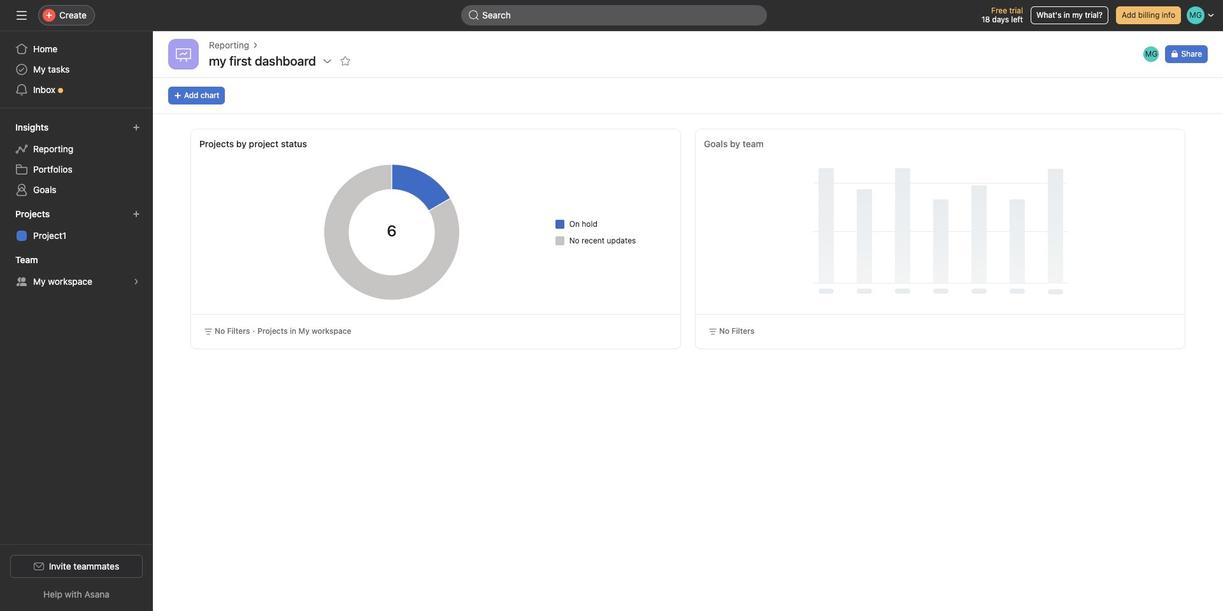 Task type: vqa. For each thing, say whether or not it's contained in the screenshot.
Files
no



Task type: describe. For each thing, give the bounding box(es) containing it.
add to starred image
[[340, 56, 351, 66]]

report image
[[176, 47, 191, 62]]

new project or portfolio image
[[133, 210, 140, 218]]

projects element
[[0, 203, 153, 249]]

isinverse image
[[469, 10, 479, 20]]

teams element
[[0, 249, 153, 294]]

insights element
[[0, 116, 153, 203]]

new insights image
[[133, 124, 140, 131]]



Task type: locate. For each thing, give the bounding box(es) containing it.
list box
[[461, 5, 767, 25]]

hide sidebar image
[[17, 10, 27, 20]]

mg image
[[1145, 47, 1158, 62]]

interactive chart image
[[236, 158, 548, 306]]

show options image
[[323, 56, 333, 66]]

global element
[[0, 31, 153, 108]]



